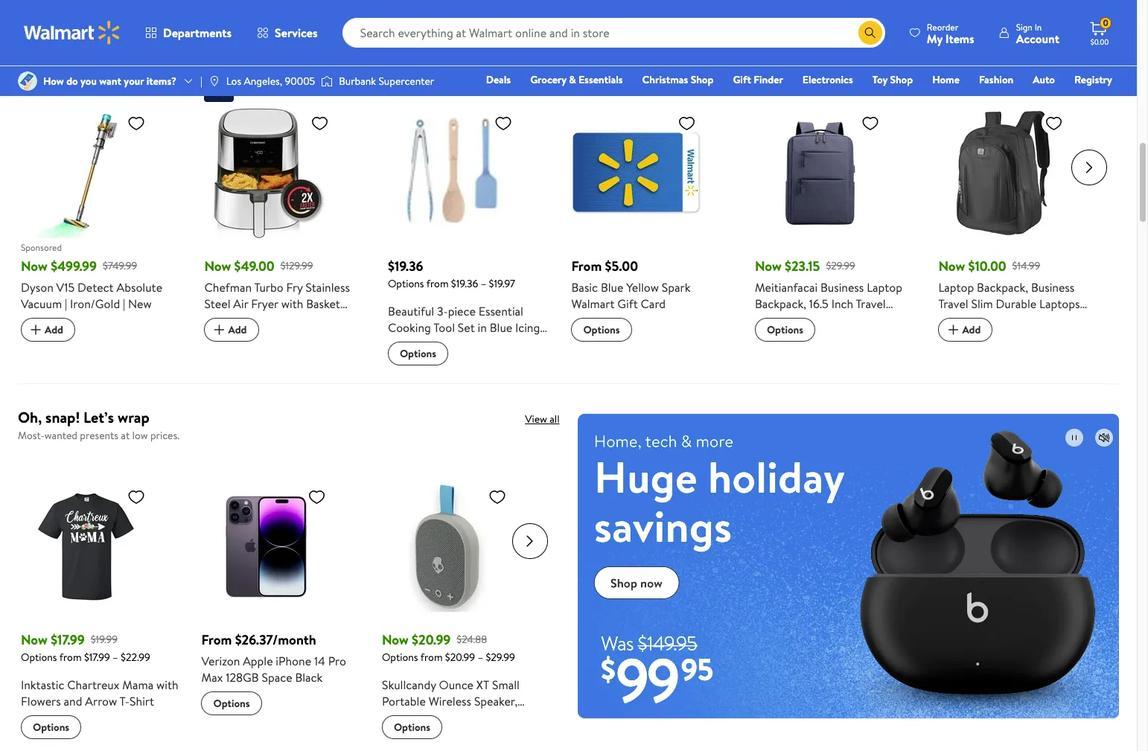 Task type: locate. For each thing, give the bounding box(es) containing it.
1 vertical spatial black
[[295, 669, 323, 686]]

1 horizontal spatial men
[[1010, 345, 1032, 361]]

set
[[458, 320, 475, 336]]

now up 'chefman'
[[204, 257, 231, 276]]

1 vertical spatial $19.36
[[451, 276, 478, 291]]

options up inktastic
[[21, 650, 57, 665]]

men left fits
[[1010, 345, 1032, 361]]

0 horizontal spatial black
[[295, 669, 323, 686]]

computer up -
[[1019, 329, 1072, 345]]

$20.99 left $24.88
[[412, 631, 451, 649]]

options link for $17.99
[[21, 715, 81, 739]]

your
[[81, 50, 110, 70], [124, 74, 144, 89]]

– down $24.88
[[478, 650, 483, 665]]

departments button
[[133, 15, 244, 51]]

0 horizontal spatial travel
[[856, 296, 886, 312]]

1 for from the left
[[824, 345, 839, 361]]

1 horizontal spatial inch
[[1079, 345, 1101, 361]]

1 horizontal spatial bag
[[793, 312, 813, 329]]

blue down $5.00
[[601, 279, 623, 296]]

0 horizontal spatial from
[[201, 631, 232, 649]]

registry link
[[1068, 71, 1119, 88]]

|
[[200, 74, 202, 89], [65, 296, 67, 312], [123, 296, 125, 312]]

add button for now
[[21, 318, 75, 342]]

options
[[388, 276, 424, 291], [583, 323, 620, 338], [767, 323, 803, 338], [400, 346, 436, 361], [21, 650, 57, 665], [382, 650, 418, 665], [213, 696, 250, 711], [33, 720, 69, 735], [394, 720, 430, 735]]

options link down flowers at the bottom of page
[[21, 715, 81, 739]]

add to cart image down the "vacuum"
[[27, 321, 45, 339]]

2 for from the left
[[938, 345, 954, 361]]

college inside now $23.15 $29.99 meitianfacai business laptop backpack, 16.5 inch travel laptop bag rucksack with usb charging port, water-resistant bag daypack for work anti- theft college computer men women backpack, blue
[[785, 361, 825, 378]]

most-
[[18, 428, 45, 443]]

now inside the now $20.99 $24.88 options from $20.99 – $29.99
[[382, 631, 409, 649]]

business
[[820, 279, 864, 296], [1031, 279, 1075, 296]]

light
[[382, 709, 408, 726]]

now down sponsored
[[21, 257, 48, 276]]

sign in to add to favorites list, dyson v15 detect absolute vacuum | iron/gold | new image
[[127, 114, 145, 133]]

men
[[1010, 345, 1032, 361], [884, 361, 907, 378]]

sign
[[1016, 20, 1033, 33]]

now for $10.00
[[938, 257, 965, 276]]

– inside now $17.99 $19.99 options from $17.99 – $22.99
[[112, 650, 118, 665]]

0 vertical spatial blue
[[601, 279, 623, 296]]

0 horizontal spatial with
[[156, 677, 178, 693]]

electronics
[[802, 72, 853, 87]]

1 vertical spatial blue
[[490, 320, 512, 336]]

– inside $19.36 options from $19.36 – $19.97
[[481, 276, 486, 291]]

1 vertical spatial &
[[999, 345, 1007, 361]]

0 vertical spatial college
[[938, 329, 978, 345]]

your up you
[[81, 50, 110, 70]]

$5.00
[[605, 257, 638, 276]]

max
[[201, 669, 223, 686]]

1 horizontal spatial blue
[[601, 279, 623, 296]]

 image left los
[[208, 75, 220, 87]]

0 horizontal spatial add
[[45, 323, 63, 337]]

with
[[281, 296, 303, 312], [866, 312, 888, 329], [156, 677, 178, 693]]

backpack, down daypack
[[797, 378, 849, 394]]

for
[[824, 345, 839, 361], [938, 345, 954, 361]]

stainless
[[306, 279, 350, 296]]

product group containing $19.36
[[388, 78, 551, 366]]

blue inside now $23.15 $29.99 meitianfacai business laptop backpack, 16.5 inch travel laptop bag rucksack with usb charging port, water-resistant bag daypack for work anti- theft college computer men women backpack, blue
[[851, 378, 874, 394]]

christmas shop link
[[636, 71, 720, 88]]

add to cart image for $49.00
[[210, 321, 228, 339]]

2 travel from the left
[[938, 296, 968, 312]]

options link down cooking
[[388, 342, 448, 366]]

14
[[314, 653, 325, 669]]

$29.99 up small
[[486, 650, 515, 665]]

christmas
[[642, 72, 688, 87]]

1 horizontal spatial $29.99
[[826, 258, 855, 273]]

sign in account
[[1016, 20, 1060, 47]]

1 vertical spatial and
[[64, 693, 82, 709]]

$20.99 down $24.88
[[445, 650, 475, 665]]

1 vertical spatial $17.99
[[84, 650, 110, 665]]

2 vertical spatial blue
[[851, 378, 874, 394]]

0 vertical spatial women
[[957, 345, 996, 361]]

home
[[932, 72, 960, 87]]

and
[[977, 361, 995, 378], [64, 693, 82, 709]]

$19.99
[[91, 632, 118, 647]]

from inside now $17.99 $19.99 options from $17.99 – $22.99
[[59, 650, 82, 665]]

black inside from $26.37/month verizon apple iphone 14 pro max 128gb space black
[[295, 669, 323, 686]]

men inside now $23.15 $29.99 meitianfacai business laptop backpack, 16.5 inch travel laptop bag rucksack with usb charging port, water-resistant bag daypack for work anti- theft college computer men women backpack, blue
[[884, 361, 907, 378]]

men inside now $10.00 $14.99 laptop backpack, business travel slim durable laptops backpack, water resistant college school computer bag for women & men fits 15.6 inch laptop and notebook - black
[[1010, 345, 1032, 361]]

0 horizontal spatial shop
[[691, 72, 714, 87]]

with right fryer
[[281, 296, 303, 312]]

women down daypack
[[755, 378, 794, 394]]

 image right 90005
[[321, 74, 333, 89]]

from inside from $26.37/month verizon apple iphone 14 pro max 128gb space black
[[201, 631, 232, 649]]

shop
[[691, 72, 714, 87], [890, 72, 913, 87]]

options down flowers at the bottom of page
[[33, 720, 69, 735]]

1 vertical spatial your
[[124, 74, 144, 89]]

0 horizontal spatial &
[[569, 72, 576, 87]]

1 add from the left
[[45, 323, 63, 337]]

men right work
[[884, 361, 907, 378]]

0 vertical spatial your
[[81, 50, 110, 70]]

1 horizontal spatial college
[[938, 329, 978, 345]]

from inside the now $20.99 $24.88 options from $20.99 – $29.99
[[420, 650, 443, 665]]

1 vertical spatial from
[[201, 631, 232, 649]]

blue inside beautiful 3-piece essential cooking tool set in blue icing by drew barrymore options
[[490, 320, 512, 336]]

shop right toy
[[890, 72, 913, 87]]

0 vertical spatial gift
[[733, 72, 751, 87]]

0 horizontal spatial college
[[785, 361, 825, 378]]

inch
[[831, 296, 853, 312], [1079, 345, 1101, 361]]

1 horizontal spatial for
[[938, 345, 954, 361]]

resistant up fits
[[1026, 312, 1074, 329]]

verizon apple iphone 14 pro max 128gb space black image
[[201, 482, 332, 612]]

0 horizontal spatial and
[[64, 693, 82, 709]]

backpack, left water
[[938, 312, 990, 329]]

now inside now $23.15 $29.99 meitianfacai business laptop backpack, 16.5 inch travel laptop bag rucksack with usb charging port, water-resistant bag daypack for work anti- theft college computer men women backpack, blue
[[755, 257, 782, 276]]

$29.99 inside now $23.15 $29.99 meitianfacai business laptop backpack, 16.5 inch travel laptop bag rucksack with usb charging port, water-resistant bag daypack for work anti- theft college computer men women backpack, blue
[[826, 258, 855, 273]]

college down port,
[[785, 361, 825, 378]]

add down the "vacuum"
[[45, 323, 63, 337]]

for down add to cart image
[[938, 345, 954, 361]]

options up beautiful on the left of page
[[388, 276, 424, 291]]

0 horizontal spatial resistant
[[868, 329, 915, 345]]

0 horizontal spatial $29.99
[[486, 650, 515, 665]]

deal
[[210, 87, 228, 99]]

– left $22.99
[[112, 650, 118, 665]]

add button for $10.00
[[938, 318, 993, 342]]

laptop down add to cart image
[[938, 361, 974, 378]]

resistant inside now $10.00 $14.99 laptop backpack, business travel slim durable laptops backpack, water resistant college school computer bag for women & men fits 15.6 inch laptop and notebook - black
[[1026, 312, 1074, 329]]

women down add to cart image
[[957, 345, 996, 361]]

– for now $20.99
[[478, 650, 483, 665]]

deals link
[[479, 71, 518, 88]]

bag down laptops
[[1074, 329, 1094, 345]]

1 horizontal spatial business
[[1031, 279, 1075, 296]]

1 horizontal spatial computer
[[1019, 329, 1072, 345]]

view all link
[[525, 412, 560, 427]]

inch right 15.6
[[1079, 345, 1101, 361]]

3 add from the left
[[962, 323, 981, 337]]

| right the "vacuum"
[[65, 296, 67, 312]]

options link down 'walmart'
[[571, 318, 632, 342]]

0 horizontal spatial women
[[755, 378, 794, 394]]

from up verizon
[[201, 631, 232, 649]]

1 add button from the left
[[21, 318, 75, 342]]

travel up add to cart image
[[938, 296, 968, 312]]

add button down slim at the top right of the page
[[938, 318, 993, 342]]

$17.99 left $19.99
[[51, 631, 85, 649]]

$19.36 up beautiful on the left of page
[[388, 257, 423, 276]]

shop right christmas
[[691, 72, 714, 87]]

services button
[[244, 15, 330, 51]]

1 horizontal spatial add
[[228, 323, 247, 337]]

1 horizontal spatial add button
[[204, 318, 259, 342]]

from for $5.00
[[571, 257, 602, 276]]

and left arrow on the left
[[64, 693, 82, 709]]

0 horizontal spatial gift
[[617, 296, 638, 312]]

 image
[[321, 74, 333, 89], [208, 75, 220, 87]]

add button down 'air'
[[204, 318, 259, 342]]

1 horizontal spatial from
[[571, 257, 602, 276]]

business down $14.99
[[1031, 279, 1075, 296]]

now up meitianfacai
[[755, 257, 782, 276]]

1 horizontal spatial gift
[[733, 72, 751, 87]]

from inside $19.36 options from $19.36 – $19.97
[[426, 276, 449, 291]]

add for $49.00
[[228, 323, 247, 337]]

walmart
[[571, 296, 615, 312]]

add to cart image down steel
[[210, 321, 228, 339]]

now inside the now $49.00 $129.99 chefman turbo fry stainless steel air fryer with basket divider, 8 quart
[[204, 257, 231, 276]]

 image
[[18, 71, 37, 91]]

$129.99
[[280, 258, 313, 273]]

1 horizontal spatial travel
[[938, 296, 968, 312]]

your down shopping
[[124, 74, 144, 89]]

0 vertical spatial from
[[571, 257, 602, 276]]

do
[[66, 74, 78, 89]]

add
[[45, 323, 63, 337], [228, 323, 247, 337], [962, 323, 981, 337]]

now for $17.99
[[21, 631, 48, 649]]

and down school on the right of page
[[977, 361, 995, 378]]

0 vertical spatial computer
[[1019, 329, 1072, 345]]

2 horizontal spatial blue
[[851, 378, 874, 394]]

 image for burbank supercenter
[[321, 74, 333, 89]]

laptops
[[1039, 296, 1080, 312]]

0 horizontal spatial for
[[824, 345, 839, 361]]

sign in to add to favorites list, laptop backpack, business travel slim durable laptops backpack, water resistant college school computer bag for women & men fits 15.6 inch laptop and notebook - black image
[[1045, 114, 1063, 133]]

dyson v15 detect absolute vacuum | iron/gold | new image
[[21, 108, 151, 238]]

vacuum
[[21, 296, 62, 312]]

chefman
[[204, 279, 252, 296]]

view all
[[525, 412, 560, 427]]

& down water
[[999, 345, 1007, 361]]

128gb
[[226, 669, 259, 686]]

0 horizontal spatial blue
[[490, 320, 512, 336]]

1 vertical spatial women
[[755, 378, 794, 394]]

now up skullcandy at the bottom left
[[382, 631, 409, 649]]

0 horizontal spatial inch
[[831, 296, 853, 312]]

& right grocery
[[569, 72, 576, 87]]

2 add button from the left
[[204, 318, 259, 342]]

1 horizontal spatial resistant
[[1026, 312, 1074, 329]]

laptop down meitianfacai
[[755, 312, 791, 329]]

view huge holiday savings. home, tech and more. shop now. was one hundred and forty-nine dollars and ninety-five cents, now ninety-nine dollars and ninety-five cents. image shows a pair of black beats wireless earbuds with a charging, unmute video image
[[1095, 429, 1113, 447]]

now for $23.15
[[755, 257, 782, 276]]

sign in to add to favorites list, skullcandy ounce xt small portable wireless speaker, light gray image
[[488, 488, 506, 506]]

options inside the now $20.99 $24.88 options from $20.99 – $29.99
[[382, 650, 418, 665]]

options inside now $17.99 $19.99 options from $17.99 – $22.99
[[21, 650, 57, 665]]

1 horizontal spatial with
[[281, 296, 303, 312]]

gift left "finder"
[[733, 72, 751, 87]]

0 horizontal spatial add button
[[21, 318, 75, 342]]

notebook
[[998, 361, 1050, 378]]

1 horizontal spatial and
[[977, 361, 995, 378]]

from for now $17.99
[[59, 650, 82, 665]]

0 horizontal spatial computer
[[828, 361, 881, 378]]

1 vertical spatial gift
[[617, 296, 638, 312]]

– inside the now $20.99 $24.88 options from $20.99 – $29.99
[[478, 650, 483, 665]]

2 horizontal spatial add
[[962, 323, 981, 337]]

1 shop from the left
[[691, 72, 714, 87]]

with left usb
[[866, 312, 888, 329]]

computer down water-
[[828, 361, 881, 378]]

blue right 'in'
[[490, 320, 512, 336]]

2 horizontal spatial with
[[866, 312, 888, 329]]

next slide for hero3across list image
[[512, 523, 548, 559]]

product group containing from $5.00
[[571, 78, 734, 366]]

with right 'mama'
[[156, 677, 178, 693]]

2 business from the left
[[1031, 279, 1075, 296]]

options down cooking
[[400, 346, 436, 361]]

0 vertical spatial $20.99
[[412, 631, 451, 649]]

add left 8
[[228, 323, 247, 337]]

women inside now $23.15 $29.99 meitianfacai business laptop backpack, 16.5 inch travel laptop bag rucksack with usb charging port, water-resistant bag daypack for work anti- theft college computer men women backpack, blue
[[755, 378, 794, 394]]

options down 128gb
[[213, 696, 250, 711]]

skullcandy ounce xt small portable wireless speaker, light gray options
[[382, 677, 520, 735]]

0 vertical spatial and
[[977, 361, 995, 378]]

rucksack
[[816, 312, 863, 329]]

1 horizontal spatial add to cart image
[[210, 321, 228, 339]]

0 horizontal spatial business
[[820, 279, 864, 296]]

product group
[[21, 0, 184, 20], [204, 0, 367, 20], [388, 0, 551, 20], [571, 0, 734, 20], [755, 0, 918, 20], [938, 0, 1101, 20], [21, 78, 184, 366], [204, 78, 367, 366], [388, 78, 551, 366], [571, 78, 734, 366], [755, 78, 918, 394], [938, 78, 1101, 378], [21, 452, 181, 739], [201, 452, 361, 739], [382, 452, 542, 739]]

departments
[[163, 25, 232, 41]]

one debit link
[[992, 92, 1055, 109]]

work
[[842, 345, 869, 361]]

bag left daypack
[[755, 345, 774, 361]]

add to cart image
[[27, 321, 45, 339], [210, 321, 228, 339]]

theft
[[755, 361, 783, 378]]

1 horizontal spatial &
[[999, 345, 1007, 361]]

verizon
[[201, 653, 240, 669]]

gift finder link
[[726, 71, 790, 88]]

options down portable
[[394, 720, 430, 735]]

Search search field
[[342, 18, 885, 48]]

laptop
[[867, 279, 902, 296], [938, 279, 974, 296], [755, 312, 791, 329], [938, 361, 974, 378]]

1 horizontal spatial |
[[123, 296, 125, 312]]

walmart image
[[24, 21, 121, 45]]

for inside now $23.15 $29.99 meitianfacai business laptop backpack, 16.5 inch travel laptop bag rucksack with usb charging port, water-resistant bag daypack for work anti- theft college computer men women backpack, blue
[[824, 345, 839, 361]]

1 horizontal spatial  image
[[321, 74, 333, 89]]

2 horizontal spatial bag
[[1074, 329, 1094, 345]]

pro
[[328, 653, 346, 669]]

90005
[[285, 74, 315, 89]]

1 vertical spatial college
[[785, 361, 825, 378]]

black inside now $10.00 $14.99 laptop backpack, business travel slim durable laptops backpack, water resistant college school computer bag for women & men fits 15.6 inch laptop and notebook - black
[[1061, 361, 1088, 378]]

now up inktastic
[[21, 631, 48, 649]]

0 vertical spatial inch
[[831, 296, 853, 312]]

now $20.99 $24.88 options from $20.99 – $29.99
[[382, 631, 515, 665]]

–
[[481, 276, 486, 291], [112, 650, 118, 665], [478, 650, 483, 665]]

computer inside now $23.15 $29.99 meitianfacai business laptop backpack, 16.5 inch travel laptop bag rucksack with usb charging port, water-resistant bag daypack for work anti- theft college computer men women backpack, blue
[[828, 361, 881, 378]]

sponsored
[[21, 241, 62, 254]]

1 horizontal spatial black
[[1061, 361, 1088, 378]]

and inside now $10.00 $14.99 laptop backpack, business travel slim durable laptops backpack, water resistant college school computer bag for women & men fits 15.6 inch laptop and notebook - black
[[977, 361, 995, 378]]

view huge holiday savings. home, tech and more. shop now. was one hundred and forty-nine dollars and ninety-five cents, now ninety-nine dollars and ninety-five cents. image shows a pair of black beats wireless earbuds with a charging, pause video image
[[1065, 429, 1083, 447]]

absolute
[[117, 279, 162, 296]]

1 vertical spatial $29.99
[[486, 650, 515, 665]]

from inside 'from $5.00 basic blue yellow spark walmart gift card'
[[571, 257, 602, 276]]

resistant right rucksack
[[868, 329, 915, 345]]

christmas shop
[[642, 72, 714, 87]]

2 add from the left
[[228, 323, 247, 337]]

blue down work
[[851, 378, 874, 394]]

0 vertical spatial black
[[1061, 361, 1088, 378]]

0 vertical spatial $29.99
[[826, 258, 855, 273]]

8
[[247, 312, 254, 329]]

business up rucksack
[[820, 279, 864, 296]]

wanted
[[45, 428, 77, 443]]

black right -
[[1061, 361, 1088, 378]]

college left school on the right of page
[[938, 329, 978, 345]]

gift inside gift finder link
[[733, 72, 751, 87]]

product group containing now $20.99
[[382, 452, 542, 739]]

2 horizontal spatial add button
[[938, 318, 993, 342]]

blue
[[601, 279, 623, 296], [490, 320, 512, 336], [851, 378, 874, 394]]

1 vertical spatial inch
[[1079, 345, 1101, 361]]

from up chartreux
[[59, 650, 82, 665]]

&
[[569, 72, 576, 87], [999, 345, 1007, 361]]

add to cart image
[[944, 321, 962, 339]]

$29.99 inside the now $20.99 $24.88 options from $20.99 – $29.99
[[486, 650, 515, 665]]

travel
[[856, 296, 886, 312], [938, 296, 968, 312]]

options link up daypack
[[755, 318, 815, 342]]

-
[[1053, 361, 1058, 378]]

durable
[[996, 296, 1037, 312]]

1 horizontal spatial shop
[[890, 72, 913, 87]]

sign in to add to favorites list, chefman turbo fry stainless steel air fryer with basket divider, 8 quart image
[[311, 114, 329, 133]]

$17.99 down $19.99
[[84, 650, 110, 665]]

oh, snap! let's wrap most-wanted presents at low prices.
[[18, 408, 179, 443]]

cooking
[[388, 320, 431, 336]]

beautiful 3-piece essential cooking tool set in blue icing by drew barrymore image
[[388, 108, 518, 238]]

$29.99
[[826, 258, 855, 273], [486, 650, 515, 665]]

from up basic
[[571, 257, 602, 276]]

steel
[[204, 296, 230, 312]]

1 travel from the left
[[856, 296, 886, 312]]

2 add to cart image from the left
[[210, 321, 228, 339]]

options link down portable
[[382, 715, 442, 739]]

0 horizontal spatial  image
[[208, 75, 220, 87]]

women
[[957, 345, 996, 361], [755, 378, 794, 394]]

in
[[1035, 20, 1042, 33]]

from up skullcandy at the bottom left
[[420, 650, 443, 665]]

2 shop from the left
[[890, 72, 913, 87]]

from
[[426, 276, 449, 291], [59, 650, 82, 665], [420, 650, 443, 665]]

1 business from the left
[[820, 279, 864, 296]]

black right space
[[295, 669, 323, 686]]

from
[[571, 257, 602, 276], [201, 631, 232, 649]]

1 vertical spatial computer
[[828, 361, 881, 378]]

divider,
[[204, 312, 244, 329]]

3 add button from the left
[[938, 318, 993, 342]]

0 horizontal spatial men
[[884, 361, 907, 378]]

now inside now $17.99 $19.99 options from $17.99 – $22.99
[[21, 631, 48, 649]]

for left work
[[824, 345, 839, 361]]

gift
[[733, 72, 751, 87], [617, 296, 638, 312]]

shop for christmas shop
[[691, 72, 714, 87]]

at
[[121, 428, 130, 443]]

sign in to add to favorites list, inktastic chartreux mama with flowers and arrow t-shirt image
[[127, 488, 145, 506]]

items?
[[146, 74, 176, 89]]

| left deal
[[200, 74, 202, 89]]

options link for options
[[388, 342, 448, 366]]

meitianfacai business laptop backpack, 16.5 inch travel laptop bag rucksack with usb charging port, water-resistant bag daypack for work anti-theft college computer men women backpack, blue image
[[755, 108, 885, 238]]

$19.36 up piece at the left top of the page
[[451, 276, 478, 291]]

– left $19.97
[[481, 276, 486, 291]]

from up 3-
[[426, 276, 449, 291]]

options link down 128gb
[[201, 692, 262, 715]]

| left new
[[123, 296, 125, 312]]

0 horizontal spatial $19.36
[[388, 257, 423, 276]]

bag up daypack
[[793, 312, 813, 329]]

add button down the "vacuum"
[[21, 318, 75, 342]]

school
[[981, 329, 1016, 345]]

inch right the 16.5
[[831, 296, 853, 312]]

1 add to cart image from the left
[[27, 321, 45, 339]]

gift left card at the top right of page
[[617, 296, 638, 312]]

from for now $20.99
[[420, 650, 443, 665]]

port,
[[805, 329, 830, 345]]

inch inside now $10.00 $14.99 laptop backpack, business travel slim durable laptops backpack, water resistant college school computer bag for women & men fits 15.6 inch laptop and notebook - black
[[1079, 345, 1101, 361]]

travel left usb
[[856, 296, 886, 312]]

1 horizontal spatial women
[[957, 345, 996, 361]]

options up skullcandy at the bottom left
[[382, 650, 418, 665]]

now inside now $10.00 $14.99 laptop backpack, business travel slim durable laptops backpack, water resistant college school computer bag for women & men fits 15.6 inch laptop and notebook - black
[[938, 257, 965, 276]]

now left $10.00
[[938, 257, 965, 276]]

$29.99 right $23.15
[[826, 258, 855, 273]]

iphone
[[276, 653, 311, 669]]

$10.00
[[968, 257, 1006, 276]]

add left school on the right of page
[[962, 323, 981, 337]]

fashion
[[979, 72, 1014, 87]]

0 horizontal spatial add to cart image
[[27, 321, 45, 339]]



Task type: describe. For each thing, give the bounding box(es) containing it.
presents
[[80, 428, 118, 443]]

women inside now $10.00 $14.99 laptop backpack, business travel slim durable laptops backpack, water resistant college school computer bag for women & men fits 15.6 inch laptop and notebook - black
[[957, 345, 996, 361]]

0 horizontal spatial |
[[65, 296, 67, 312]]

electronics link
[[796, 71, 860, 88]]

options inside $19.36 options from $19.36 – $19.97
[[388, 276, 424, 291]]

add for $10.00
[[962, 323, 981, 337]]

sign in to add to favorites list, beautiful 3-piece essential cooking tool set in blue icing by drew barrymore image
[[494, 114, 512, 133]]

options up daypack
[[767, 323, 803, 338]]

inch inside now $23.15 $29.99 meitianfacai business laptop backpack, 16.5 inch travel laptop bag rucksack with usb charging port, water-resistant bag daypack for work anti- theft college computer men women backpack, blue
[[831, 296, 853, 312]]

backpack, up charging
[[755, 296, 806, 312]]

detect
[[77, 279, 114, 296]]

snap!
[[45, 408, 80, 428]]

debit
[[1023, 93, 1049, 108]]

card
[[641, 296, 666, 312]]

options link for $23.15
[[755, 318, 815, 342]]

you
[[80, 74, 97, 89]]

let's
[[83, 408, 114, 428]]

arrow
[[85, 693, 117, 709]]

business inside now $23.15 $29.99 meitianfacai business laptop backpack, 16.5 inch travel laptop bag rucksack with usb charging port, water-resistant bag daypack for work anti- theft college computer men women backpack, blue
[[820, 279, 864, 296]]

gift finder
[[733, 72, 783, 87]]

auto link
[[1026, 71, 1062, 88]]

slim
[[971, 296, 993, 312]]

sign in to add to favorites list, meitianfacai business laptop backpack, 16.5 inch travel laptop bag rucksack with usb charging port, water-resistant bag daypack for work anti-theft college computer men women backpack, blue image
[[861, 114, 879, 133]]

los angeles, 90005
[[226, 74, 315, 89]]

$22.99
[[121, 650, 150, 665]]

toy shop
[[872, 72, 913, 87]]

inktastic chartreux mama with flowers and arrow t-shirt
[[21, 677, 178, 709]]

laptop backpack, business travel slim durable laptops backpack, water resistant college school computer bag for women & men fits 15.6 inch laptop and notebook - black image
[[938, 108, 1069, 238]]

1 horizontal spatial $19.36
[[451, 276, 478, 291]]

laptop up usb
[[867, 279, 902, 296]]

piece
[[448, 303, 476, 320]]

fry
[[286, 279, 303, 296]]

essential
[[478, 303, 523, 320]]

iron/gold
[[70, 296, 120, 312]]

travel inside now $10.00 $14.99 laptop backpack, business travel slim durable laptops backpack, water resistant college school computer bag for women & men fits 15.6 inch laptop and notebook - black
[[938, 296, 968, 312]]

1 horizontal spatial your
[[124, 74, 144, 89]]

sign in to add to favorites list, verizon apple iphone 14 pro max 128gb space black image
[[308, 488, 326, 506]]

burbank supercenter
[[339, 74, 434, 89]]

low
[[132, 428, 148, 443]]

$14.99
[[1012, 258, 1040, 273]]

beautiful 3-piece essential cooking tool set in blue icing by drew barrymore options
[[388, 303, 540, 361]]

chefman turbo fry stainless steel air fryer with basket divider, 8 quart image
[[204, 108, 335, 238]]

college inside now $10.00 $14.99 laptop backpack, business travel slim durable laptops backpack, water resistant college school computer bag for women & men fits 15.6 inch laptop and notebook - black
[[938, 329, 978, 345]]

burbank
[[339, 74, 376, 89]]

product group containing from $26.37/month
[[201, 452, 361, 739]]

add to cart image for now
[[27, 321, 45, 339]]

blue inside 'from $5.00 basic blue yellow spark walmart gift card'
[[601, 279, 623, 296]]

auto
[[1033, 72, 1055, 87]]

finder
[[754, 72, 783, 87]]

gift inside 'from $5.00 basic blue yellow spark walmart gift card'
[[617, 296, 638, 312]]

 image for los angeles, 90005
[[208, 75, 220, 87]]

Walmart Site-Wide search field
[[342, 18, 885, 48]]

essentials
[[579, 72, 623, 87]]

0 vertical spatial &
[[569, 72, 576, 87]]

1 vertical spatial $20.99
[[445, 650, 475, 665]]

los
[[226, 74, 241, 89]]

small
[[492, 677, 520, 693]]

barrymore
[[433, 336, 489, 352]]

with inside now $23.15 $29.99 meitianfacai business laptop backpack, 16.5 inch travel laptop bag rucksack with usb charging port, water-resistant bag daypack for work anti- theft college computer men women backpack, blue
[[866, 312, 888, 329]]

inktastic chartreux mama with flowers and arrow t-shirt image
[[21, 482, 151, 612]]

add for now
[[45, 323, 63, 337]]

sponsored now $499.99 $749.99 dyson v15 detect absolute vacuum | iron/gold | new
[[21, 241, 162, 312]]

how do you want your items?
[[43, 74, 176, 89]]

by
[[388, 336, 400, 352]]

speaker,
[[474, 693, 518, 709]]

$19.97
[[489, 276, 515, 291]]

mama
[[122, 677, 154, 693]]

wrap
[[118, 408, 149, 428]]

with inside inktastic chartreux mama with flowers and arrow t-shirt
[[156, 677, 178, 693]]

angeles,
[[244, 74, 282, 89]]

drew
[[403, 336, 431, 352]]

xt
[[476, 677, 489, 693]]

$49.00
[[234, 257, 274, 276]]

items
[[945, 30, 974, 47]]

product group containing now $499.99
[[21, 78, 184, 366]]

resistant inside now $23.15 $29.99 meitianfacai business laptop backpack, 16.5 inch travel laptop bag rucksack with usb charging port, water-resistant bag daypack for work anti- theft college computer men women backpack, blue
[[868, 329, 915, 345]]

grocery & essentials
[[530, 72, 623, 87]]

next slide for continue your shopping list image
[[1071, 150, 1107, 186]]

new
[[128, 296, 152, 312]]

options link for $20.99
[[382, 715, 442, 739]]

16.5
[[809, 296, 829, 312]]

dyson
[[21, 279, 53, 296]]

registry
[[1074, 72, 1112, 87]]

0 horizontal spatial bag
[[755, 345, 774, 361]]

business inside now $10.00 $14.99 laptop backpack, business travel slim durable laptops backpack, water resistant college school computer bag for women & men fits 15.6 inch laptop and notebook - black
[[1031, 279, 1075, 296]]

– for now $17.99
[[112, 650, 118, 665]]

bag inside now $10.00 $14.99 laptop backpack, business travel slim durable laptops backpack, water resistant college school computer bag for women & men fits 15.6 inch laptop and notebook - black
[[1074, 329, 1094, 345]]

options inside beautiful 3-piece essential cooking tool set in blue icing by drew barrymore options
[[400, 346, 436, 361]]

quart
[[256, 312, 287, 329]]

basic blue yellow spark walmart gift card image
[[571, 108, 702, 238]]

product group containing now $23.15
[[755, 78, 918, 394]]

options down 'walmart'
[[583, 323, 620, 338]]

basic
[[571, 279, 598, 296]]

water
[[993, 312, 1024, 329]]

continue
[[18, 50, 78, 70]]

want
[[99, 74, 121, 89]]

sign in to add to favorites list, basic blue yellow spark walmart gift card image
[[678, 114, 696, 133]]

toy shop link
[[866, 71, 920, 88]]

0 vertical spatial $17.99
[[51, 631, 85, 649]]

add button for $49.00
[[204, 318, 259, 342]]

$0.00
[[1091, 36, 1109, 47]]

product group containing now $17.99
[[21, 452, 181, 739]]

chartreux
[[67, 677, 119, 693]]

search icon image
[[864, 27, 876, 39]]

options inside skullcandy ounce xt small portable wireless speaker, light gray options
[[394, 720, 430, 735]]

product group containing now $10.00
[[938, 78, 1101, 378]]

shirt
[[130, 693, 154, 709]]

$23.15
[[785, 257, 820, 276]]

now for $49.00
[[204, 257, 231, 276]]

skullcandy ounce xt small portable wireless speaker, light gray image
[[382, 482, 512, 612]]

$24.88
[[457, 632, 487, 647]]

water-
[[833, 329, 868, 345]]

fits
[[1035, 345, 1054, 361]]

computer inside now $10.00 $14.99 laptop backpack, business travel slim durable laptops backpack, water resistant college school computer bag for women & men fits 15.6 inch laptop and notebook - black
[[1019, 329, 1072, 345]]

& inside now $10.00 $14.99 laptop backpack, business travel slim durable laptops backpack, water resistant college school computer bag for women & men fits 15.6 inch laptop and notebook - black
[[999, 345, 1007, 361]]

oh,
[[18, 408, 42, 428]]

product group containing now $49.00
[[204, 78, 367, 366]]

skullcandy
[[382, 677, 436, 693]]

my
[[927, 30, 943, 47]]

registry one debit
[[998, 72, 1112, 108]]

travel inside now $23.15 $29.99 meitianfacai business laptop backpack, 16.5 inch travel laptop bag rucksack with usb charging port, water-resistant bag daypack for work anti- theft college computer men women backpack, blue
[[856, 296, 886, 312]]

and inside inktastic chartreux mama with flowers and arrow t-shirt
[[64, 693, 82, 709]]

basket
[[306, 296, 340, 312]]

for inside now $10.00 $14.99 laptop backpack, business travel slim durable laptops backpack, water resistant college school computer bag for women & men fits 15.6 inch laptop and notebook - black
[[938, 345, 954, 361]]

grocery & essentials link
[[524, 71, 630, 88]]

beautiful
[[388, 303, 434, 320]]

laptop down $10.00
[[938, 279, 974, 296]]

$499.99
[[51, 257, 97, 276]]

backpack, down $10.00
[[977, 279, 1028, 296]]

15.6
[[1057, 345, 1076, 361]]

shopping
[[113, 50, 173, 70]]

0
[[1103, 17, 1108, 29]]

account
[[1016, 30, 1060, 47]]

from for $26.37/month
[[201, 631, 232, 649]]

charging
[[755, 329, 802, 345]]

0 vertical spatial $19.36
[[388, 257, 423, 276]]

0 horizontal spatial your
[[81, 50, 110, 70]]

fryer
[[251, 296, 278, 312]]

with inside the now $49.00 $129.99 chefman turbo fry stainless steel air fryer with basket divider, 8 quart
[[281, 296, 303, 312]]

shop for toy shop
[[890, 72, 913, 87]]

now for $20.99
[[382, 631, 409, 649]]

2 horizontal spatial |
[[200, 74, 202, 89]]

now inside sponsored now $499.99 $749.99 dyson v15 detect absolute vacuum | iron/gold | new
[[21, 257, 48, 276]]

$26.37/month
[[235, 631, 316, 649]]



Task type: vqa. For each thing, say whether or not it's contained in the screenshot.
92071
no



